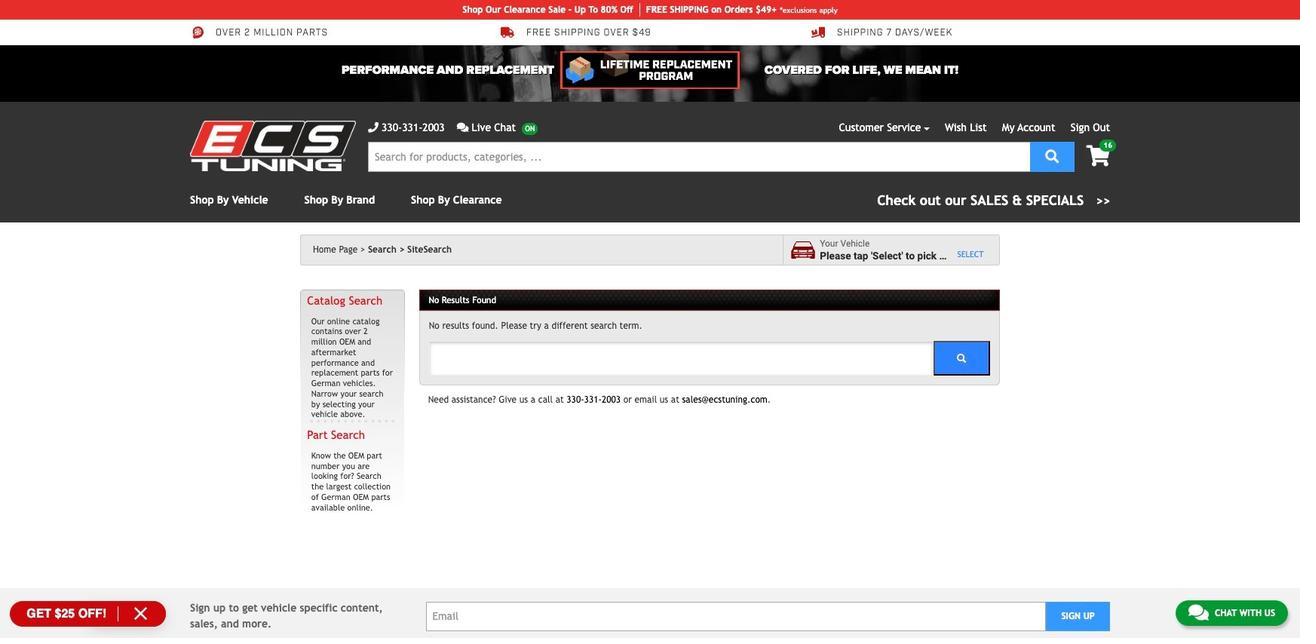 Task type: locate. For each thing, give the bounding box(es) containing it.
lifetime replacement program banner image
[[560, 51, 740, 89]]

Email email field
[[426, 602, 1046, 631]]

None text field
[[429, 341, 934, 375]]

ecs tuning image
[[190, 121, 356, 171]]

search image
[[1046, 149, 1059, 163]]



Task type: describe. For each thing, give the bounding box(es) containing it.
comments image
[[457, 122, 469, 133]]

phone image
[[368, 122, 379, 133]]

white image
[[957, 353, 967, 364]]

shopping cart image
[[1086, 146, 1110, 167]]

Search text field
[[368, 142, 1030, 172]]



Task type: vqa. For each thing, say whether or not it's contained in the screenshot.
ES#: corresponding to 5,000
no



